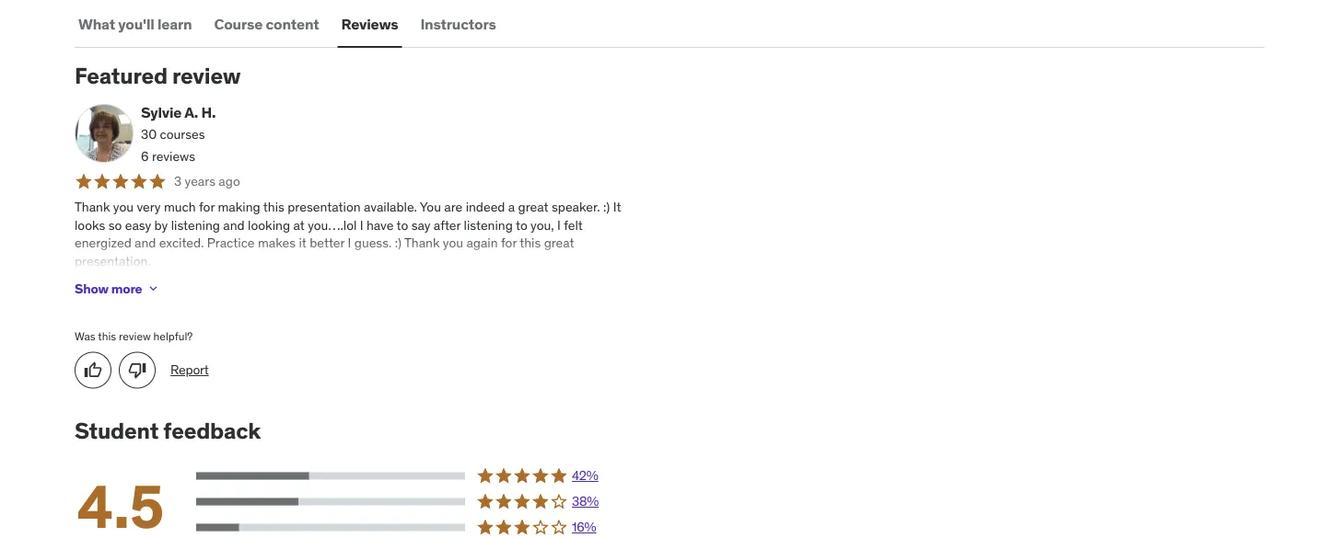 Task type: locate. For each thing, give the bounding box(es) containing it.
mark as unhelpful image
[[128, 362, 146, 380]]

0 horizontal spatial review
[[119, 330, 151, 345]]

0 horizontal spatial to
[[397, 217, 408, 234]]

review up mark as unhelpful image
[[119, 330, 151, 345]]

for down 3 years ago
[[199, 199, 215, 216]]

student feedback
[[75, 418, 261, 446]]

i left felt
[[557, 217, 561, 234]]

show more button
[[75, 271, 161, 308]]

1 horizontal spatial and
[[223, 217, 245, 234]]

helpful?
[[153, 330, 193, 345]]

2 listening from the left
[[464, 217, 513, 234]]

1 to from the left
[[397, 217, 408, 234]]

2 horizontal spatial this
[[520, 235, 541, 252]]

and
[[223, 217, 245, 234], [135, 235, 156, 252]]

16% button
[[196, 519, 627, 538]]

course content button
[[210, 2, 323, 47]]

what
[[78, 15, 115, 34]]

0 horizontal spatial thank
[[75, 199, 110, 216]]

easy
[[125, 217, 151, 234]]

listening up excited.
[[171, 217, 220, 234]]

to left you,
[[516, 217, 528, 234]]

0 vertical spatial for
[[199, 199, 215, 216]]

by
[[154, 217, 168, 234]]

0 vertical spatial :)
[[603, 199, 610, 216]]

listening down indeed
[[464, 217, 513, 234]]

and up practice
[[223, 217, 245, 234]]

1 horizontal spatial to
[[516, 217, 528, 234]]

:) left it
[[603, 199, 610, 216]]

1 horizontal spatial listening
[[464, 217, 513, 234]]

you….lol
[[308, 217, 357, 234]]

thank down say
[[404, 235, 440, 252]]

review up h. at the left top of the page
[[172, 62, 241, 90]]

42%
[[572, 468, 598, 485]]

sylvie
[[141, 104, 182, 122]]

1 horizontal spatial :)
[[603, 199, 610, 216]]

1 horizontal spatial thank
[[404, 235, 440, 252]]

38%
[[572, 494, 599, 511]]

great
[[518, 199, 549, 216], [544, 235, 574, 252]]

1 horizontal spatial review
[[172, 62, 241, 90]]

this right was
[[98, 330, 116, 345]]

1 vertical spatial you
[[443, 235, 463, 252]]

looking
[[248, 217, 290, 234]]

a
[[508, 199, 515, 216]]

:)
[[603, 199, 610, 216], [395, 235, 402, 252]]

you
[[113, 199, 134, 216], [443, 235, 463, 252]]

2 to from the left
[[516, 217, 528, 234]]

makes
[[258, 235, 296, 252]]

instructors
[[420, 15, 496, 34]]

to
[[397, 217, 408, 234], [516, 217, 528, 234]]

0 horizontal spatial i
[[348, 235, 351, 252]]

it
[[613, 199, 621, 216]]

0 horizontal spatial and
[[135, 235, 156, 252]]

this
[[263, 199, 285, 216], [520, 235, 541, 252], [98, 330, 116, 345]]

say
[[411, 217, 431, 234]]

6
[[141, 148, 149, 165]]

this up looking at the left top of page
[[263, 199, 285, 216]]

0 horizontal spatial listening
[[171, 217, 220, 234]]

it
[[299, 235, 307, 252]]

xsmall image
[[146, 282, 161, 297]]

0 horizontal spatial you
[[113, 199, 134, 216]]

great up you,
[[518, 199, 549, 216]]

1 horizontal spatial this
[[263, 199, 285, 216]]

0 vertical spatial review
[[172, 62, 241, 90]]

1 vertical spatial thank
[[404, 235, 440, 252]]

3 years ago
[[174, 174, 240, 190]]

course
[[214, 15, 263, 34]]

mark as helpful image
[[84, 362, 102, 380]]

course content
[[214, 15, 319, 34]]

you'll
[[118, 15, 154, 34]]

energized
[[75, 235, 131, 252]]

1 horizontal spatial you
[[443, 235, 463, 252]]

you up so
[[113, 199, 134, 216]]

presentation.
[[75, 253, 151, 270]]

thank
[[75, 199, 110, 216], [404, 235, 440, 252]]

reviews
[[152, 148, 195, 165]]

this down you,
[[520, 235, 541, 252]]

available.
[[364, 199, 417, 216]]

1 horizontal spatial for
[[501, 235, 517, 252]]

review
[[172, 62, 241, 90], [119, 330, 151, 345]]

was
[[75, 330, 96, 345]]

0 vertical spatial this
[[263, 199, 285, 216]]

:) right guess.
[[395, 235, 402, 252]]

sylvie a. h. 30 courses 6 reviews
[[141, 104, 216, 165]]

you down after
[[443, 235, 463, 252]]

for
[[199, 199, 215, 216], [501, 235, 517, 252]]

great down felt
[[544, 235, 574, 252]]

reviews button
[[338, 2, 402, 47]]

thank up the looks
[[75, 199, 110, 216]]

featured review
[[75, 62, 241, 90]]

i left have
[[360, 217, 363, 234]]

speaker.
[[552, 199, 600, 216]]

thank you very much for making this presentation available.  you are indeed a great speaker. :)  it looks so easy by listening and looking at you….lol  i have to say after listening to you, i felt energized and excited.  practice makes it better i guess. :)  thank you again for this great presentation.
[[75, 199, 621, 270]]

for right again
[[501, 235, 517, 252]]

0 horizontal spatial for
[[199, 199, 215, 216]]

i
[[360, 217, 363, 234], [557, 217, 561, 234], [348, 235, 351, 252]]

listening
[[171, 217, 220, 234], [464, 217, 513, 234]]

to left say
[[397, 217, 408, 234]]

1 vertical spatial :)
[[395, 235, 402, 252]]

and down easy
[[135, 235, 156, 252]]

so
[[108, 217, 122, 234]]

2 vertical spatial this
[[98, 330, 116, 345]]

1 vertical spatial this
[[520, 235, 541, 252]]

much
[[164, 199, 196, 216]]

you,
[[531, 217, 554, 234]]

1 vertical spatial and
[[135, 235, 156, 252]]

1 horizontal spatial i
[[360, 217, 363, 234]]

instructors button
[[417, 2, 500, 47]]

indeed
[[466, 199, 505, 216]]

i right better
[[348, 235, 351, 252]]



Task type: describe. For each thing, give the bounding box(es) containing it.
a.
[[185, 104, 198, 122]]

at
[[293, 217, 305, 234]]

2 horizontal spatial i
[[557, 217, 561, 234]]

have
[[367, 217, 394, 234]]

practice
[[207, 235, 255, 252]]

learn
[[157, 15, 192, 34]]

3
[[174, 174, 182, 190]]

more
[[111, 281, 142, 297]]

felt
[[564, 217, 583, 234]]

h.
[[201, 104, 216, 122]]

show
[[75, 281, 108, 297]]

report
[[170, 363, 209, 379]]

courses
[[160, 126, 205, 143]]

very
[[137, 199, 161, 216]]

1 vertical spatial for
[[501, 235, 517, 252]]

0 vertical spatial great
[[518, 199, 549, 216]]

featured
[[75, 62, 168, 90]]

1 vertical spatial review
[[119, 330, 151, 345]]

30
[[141, 126, 157, 143]]

you
[[420, 199, 441, 216]]

1 listening from the left
[[171, 217, 220, 234]]

what you'll learn button
[[75, 2, 196, 47]]

0 vertical spatial and
[[223, 217, 245, 234]]

0 horizontal spatial this
[[98, 330, 116, 345]]

what you'll learn
[[78, 15, 192, 34]]

1 vertical spatial great
[[544, 235, 574, 252]]

after
[[434, 217, 461, 234]]

sylvie a. huard image
[[75, 105, 134, 163]]

are
[[444, 199, 463, 216]]

was this review helpful?
[[75, 330, 193, 345]]

excited.
[[159, 235, 204, 252]]

38% button
[[196, 494, 627, 512]]

student
[[75, 418, 159, 446]]

content
[[266, 15, 319, 34]]

feedback
[[163, 418, 261, 446]]

years
[[185, 174, 216, 190]]

making
[[218, 199, 260, 216]]

42% button
[[196, 468, 627, 486]]

reviews
[[341, 15, 398, 34]]

again
[[466, 235, 498, 252]]

0 horizontal spatial :)
[[395, 235, 402, 252]]

report button
[[170, 362, 209, 380]]

0 vertical spatial thank
[[75, 199, 110, 216]]

ago
[[219, 174, 240, 190]]

show more
[[75, 281, 142, 297]]

better
[[310, 235, 345, 252]]

guess.
[[354, 235, 392, 252]]

0 vertical spatial you
[[113, 199, 134, 216]]

presentation
[[288, 199, 361, 216]]

looks
[[75, 217, 105, 234]]

16%
[[572, 520, 596, 537]]



Task type: vqa. For each thing, say whether or not it's contained in the screenshot.
the "A+"
no



